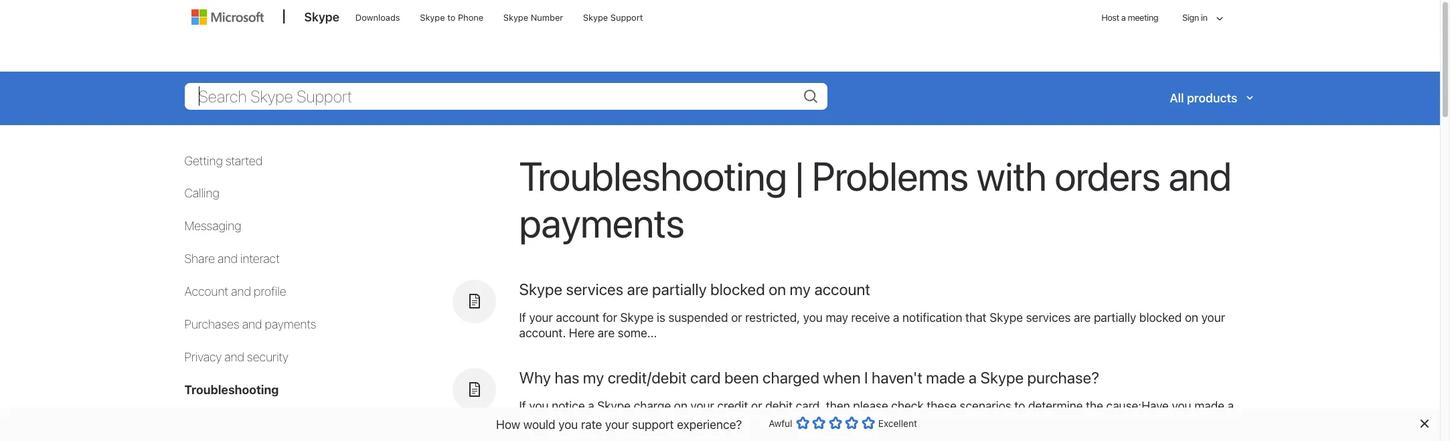 Task type: vqa. For each thing, say whether or not it's contained in the screenshot.
topmost Troubleshooting
yes



Task type: locate. For each thing, give the bounding box(es) containing it.
or left "debit" on the right bottom of the page
[[752, 399, 763, 414]]

to left phone
[[448, 12, 456, 23]]

scenarios
[[960, 399, 1012, 414]]

1 vertical spatial account
[[556, 310, 600, 325]]

share and interact
[[185, 252, 280, 266]]

troubleshooting link
[[185, 383, 279, 397]]

my up restricted,
[[790, 280, 811, 298]]

1 horizontal spatial my
[[790, 280, 811, 298]]

2 horizontal spatial on
[[1186, 310, 1199, 325]]

0 horizontal spatial on
[[674, 399, 688, 414]]

1 horizontal spatial payments
[[519, 199, 685, 246]]

0 horizontal spatial troubleshooting
[[185, 383, 279, 397]]

if inside the if you notice a skype charge on your credit or debit card, then please check these scenarios to determine the cause:have you made a skype purchase?to check your...
[[519, 399, 526, 414]]

purchase?to
[[556, 416, 625, 430]]

credit/debit
[[608, 369, 687, 387]]

orders
[[1055, 152, 1161, 199]]

1 horizontal spatial partially
[[1094, 310, 1137, 325]]

and
[[1169, 152, 1232, 199], [218, 252, 238, 266], [231, 285, 251, 299], [242, 318, 262, 332], [225, 350, 244, 364]]

excellent
[[879, 418, 918, 429]]

partially inside the if your account for skype is suspended or restricted, you may receive a notification that skype services are partially blocked on your account. here are some...
[[1094, 310, 1137, 325]]

if
[[519, 310, 526, 325], [519, 399, 526, 414]]

getting
[[185, 154, 223, 168]]

made inside the if you notice a skype charge on your credit or debit card, then please check these scenarios to determine the cause:have you made a skype purchase?to check your...
[[1195, 399, 1225, 414]]

0 vertical spatial blocked
[[711, 280, 766, 298]]

0 vertical spatial services
[[566, 280, 624, 298]]

1 vertical spatial to
[[1015, 399, 1026, 414]]

number
[[531, 12, 563, 23]]

services
[[566, 280, 624, 298], [1027, 310, 1071, 325]]

to
[[448, 12, 456, 23], [1015, 399, 1026, 414]]

skype left number
[[504, 12, 529, 23]]

debit
[[766, 399, 793, 414]]

check
[[892, 399, 924, 414], [628, 416, 660, 430]]

if up the how at bottom
[[519, 399, 526, 414]]

0 horizontal spatial partially
[[652, 280, 707, 298]]

you down notice
[[559, 418, 578, 432]]

receive
[[852, 310, 891, 325]]

0 vertical spatial on
[[769, 280, 787, 298]]

0 vertical spatial payments
[[519, 199, 685, 246]]

here
[[569, 326, 595, 341]]

if your account for skype is suspended or restricted, you may receive a notification that skype services are partially blocked on your account. here are some...
[[519, 310, 1226, 341]]

troubleshooting inside troubleshooting | problems with orders and payments
[[519, 152, 788, 199]]

menu bar
[[185, 0, 1256, 71]]

2 vertical spatial on
[[674, 399, 688, 414]]

getting started link
[[185, 154, 263, 168]]

1 horizontal spatial or
[[752, 399, 763, 414]]

troubleshooting
[[519, 152, 788, 199], [185, 383, 279, 397]]

calling link
[[185, 187, 220, 201]]

0 horizontal spatial payments
[[265, 318, 316, 332]]

1 horizontal spatial blocked
[[1140, 310, 1182, 325]]

0 vertical spatial made
[[927, 369, 966, 387]]

1 vertical spatial made
[[1195, 399, 1225, 414]]

to right scenarios
[[1015, 399, 1026, 414]]

determine
[[1029, 399, 1083, 414]]

or inside the if your account for skype is suspended or restricted, you may receive a notification that skype services are partially blocked on your account. here are some...
[[732, 310, 743, 325]]

account and profile link
[[185, 285, 286, 299]]

skype number link
[[498, 1, 569, 33]]

profile
[[254, 285, 286, 299]]

1 vertical spatial on
[[1186, 310, 1199, 325]]

payments inside troubleshooting | problems with orders and payments
[[519, 199, 685, 246]]

0 vertical spatial to
[[448, 12, 456, 23]]

on
[[769, 280, 787, 298], [1186, 310, 1199, 325], [674, 399, 688, 414]]

if for why has my credit/debit card been charged when i haven't made a skype purchase?
[[519, 399, 526, 414]]

made
[[927, 369, 966, 387], [1195, 399, 1225, 414]]

troubleshooting | problems with orders and payments
[[519, 152, 1232, 246]]

are down "for"
[[598, 326, 615, 341]]

are up some...
[[627, 280, 649, 298]]

sign
[[1183, 12, 1200, 23]]

are up purchase?
[[1074, 310, 1091, 325]]

option
[[796, 417, 810, 430], [813, 417, 826, 430], [829, 417, 842, 430], [845, 417, 859, 430], [862, 417, 875, 430]]

1 option from the left
[[796, 417, 810, 430]]

if up account.
[[519, 310, 526, 325]]

1 vertical spatial blocked
[[1140, 310, 1182, 325]]

credit
[[718, 399, 749, 414]]

1 if from the top
[[519, 310, 526, 325]]

0 vertical spatial or
[[732, 310, 743, 325]]

0 vertical spatial are
[[627, 280, 649, 298]]

my right the has
[[583, 369, 604, 387]]

are
[[627, 280, 649, 298], [1074, 310, 1091, 325], [598, 326, 615, 341]]

1 horizontal spatial are
[[627, 280, 649, 298]]

awful
[[769, 418, 793, 429]]

1 horizontal spatial to
[[1015, 399, 1026, 414]]

purchases
[[185, 318, 240, 332]]

host
[[1102, 12, 1120, 23]]

you
[[804, 310, 823, 325], [529, 399, 549, 414], [1172, 399, 1192, 414], [559, 418, 578, 432]]

payments
[[519, 199, 685, 246], [265, 318, 316, 332]]

1 horizontal spatial troubleshooting
[[519, 152, 788, 199]]

1 horizontal spatial made
[[1195, 399, 1225, 414]]

1 vertical spatial if
[[519, 399, 526, 414]]

or
[[732, 310, 743, 325], [752, 399, 763, 414]]

0 vertical spatial account
[[815, 280, 871, 298]]

0 horizontal spatial blocked
[[711, 280, 766, 298]]

check up excellent
[[892, 399, 924, 414]]

skype up account.
[[519, 280, 563, 298]]

you left may
[[804, 310, 823, 325]]

meeting
[[1128, 12, 1159, 23]]

with
[[977, 152, 1047, 199]]

0 horizontal spatial account
[[556, 310, 600, 325]]

problems
[[812, 152, 969, 199]]

services up purchase?
[[1027, 310, 1071, 325]]

my
[[790, 280, 811, 298], [583, 369, 604, 387]]

or left restricted,
[[732, 310, 743, 325]]

cause:have
[[1107, 399, 1169, 414]]

skype support link
[[577, 1, 649, 33]]

account.
[[519, 326, 566, 341]]

to inside the if you notice a skype charge on your credit or debit card, then please check these scenarios to determine the cause:have you made a skype purchase?to check your...
[[1015, 399, 1026, 414]]

security
[[247, 350, 289, 364]]

is
[[657, 310, 666, 325]]

rate
[[581, 418, 602, 432]]

2 option from the left
[[813, 417, 826, 430]]

account up may
[[815, 280, 871, 298]]

0 horizontal spatial my
[[583, 369, 604, 387]]

you inside the if your account for skype is suspended or restricted, you may receive a notification that skype services are partially blocked on your account. here are some...
[[804, 310, 823, 325]]

troubleshooting for troubleshooting | problems with orders and payments
[[519, 152, 788, 199]]

1 horizontal spatial services
[[1027, 310, 1071, 325]]

1 vertical spatial check
[[628, 416, 660, 430]]

troubleshooting for troubleshooting link
[[185, 383, 279, 397]]

2 if from the top
[[519, 399, 526, 414]]

dismiss the survey image
[[1419, 419, 1430, 429]]

getting started
[[185, 154, 263, 168]]

0 vertical spatial troubleshooting
[[519, 152, 788, 199]]

purchase?
[[1028, 369, 1100, 387]]

why
[[519, 369, 551, 387]]

0 horizontal spatial or
[[732, 310, 743, 325]]

2 vertical spatial are
[[598, 326, 615, 341]]

purchases and payments link
[[185, 318, 316, 332]]

if inside the if your account for skype is suspended or restricted, you may receive a notification that skype services are partially blocked on your account. here are some...
[[519, 310, 526, 325]]

a
[[1122, 12, 1126, 23], [894, 310, 900, 325], [969, 369, 977, 387], [588, 399, 595, 414], [1228, 399, 1235, 414]]

1 vertical spatial or
[[752, 399, 763, 414]]

services up "for"
[[566, 280, 624, 298]]

0 vertical spatial my
[[790, 280, 811, 298]]

skype right that
[[990, 310, 1024, 325]]

1 vertical spatial troubleshooting
[[185, 383, 279, 397]]

skype up some...
[[621, 310, 654, 325]]

0 vertical spatial if
[[519, 310, 526, 325]]

1 vertical spatial services
[[1027, 310, 1071, 325]]

check down "charge"
[[628, 416, 660, 430]]

skype services are partially blocked on my account link
[[519, 280, 871, 298]]

account up here
[[556, 310, 600, 325]]

card
[[691, 369, 721, 387]]

account
[[815, 280, 871, 298], [556, 310, 600, 325]]

partially
[[652, 280, 707, 298], [1094, 310, 1137, 325]]

you right cause:have
[[1172, 399, 1192, 414]]

1 vertical spatial my
[[583, 369, 604, 387]]

0 horizontal spatial made
[[927, 369, 966, 387]]

2 horizontal spatial are
[[1074, 310, 1091, 325]]

skype down notice
[[519, 416, 553, 430]]

skype to phone link
[[414, 1, 490, 33]]

1 vertical spatial payments
[[265, 318, 316, 332]]

host a meeting link
[[1091, 1, 1170, 35]]

0 vertical spatial check
[[892, 399, 924, 414]]

1 vertical spatial partially
[[1094, 310, 1137, 325]]

messaging
[[185, 219, 242, 233]]

blocked inside the if your account for skype is suspended or restricted, you may receive a notification that skype services are partially blocked on your account. here are some...
[[1140, 310, 1182, 325]]

your inside the if you notice a skype charge on your credit or debit card, then please check these scenarios to determine the cause:have you made a skype purchase?to check your...
[[691, 399, 715, 414]]

skype left support
[[583, 12, 608, 23]]



Task type: describe. For each thing, give the bounding box(es) containing it.
skype number
[[504, 12, 563, 23]]

i
[[865, 369, 868, 387]]

|
[[796, 152, 804, 199]]

calling
[[185, 187, 220, 201]]

when
[[823, 369, 861, 387]]

downloads
[[356, 12, 400, 23]]

please
[[854, 399, 889, 414]]

account and profile
[[185, 285, 286, 299]]

services inside the if your account for skype is suspended or restricted, you may receive a notification that skype services are partially blocked on your account. here are some...
[[1027, 310, 1071, 325]]

3 option from the left
[[829, 417, 842, 430]]

skype services are partially blocked on my account
[[519, 280, 871, 298]]

skype up scenarios
[[981, 369, 1024, 387]]

the
[[1086, 399, 1104, 414]]

and for profile
[[231, 285, 251, 299]]

support
[[632, 418, 674, 432]]

or inside the if you notice a skype charge on your credit or debit card, then please check these scenarios to determine the cause:have you made a skype purchase?to check your...
[[752, 399, 763, 414]]

experience?
[[677, 418, 742, 432]]

and for payments
[[242, 318, 262, 332]]

you up would
[[529, 399, 549, 414]]

if you notice a skype charge on your credit or debit card, then please check these scenarios to determine the cause:have you made a skype purchase?to check your...
[[519, 399, 1235, 430]]

that
[[966, 310, 987, 325]]

may
[[826, 310, 849, 325]]

then
[[826, 399, 850, 414]]

your...
[[663, 416, 696, 430]]

how would you rate your support experience? list box
[[796, 414, 875, 437]]

skype up how would you rate your support experience?
[[598, 399, 631, 414]]

in
[[1202, 12, 1208, 23]]

privacy and security
[[185, 350, 289, 364]]

skype to phone
[[420, 12, 484, 23]]

Search Skype Support text field
[[185, 83, 828, 110]]

card,
[[796, 399, 823, 414]]

1 horizontal spatial on
[[769, 280, 787, 298]]

0 horizontal spatial check
[[628, 416, 660, 430]]

privacy
[[185, 350, 222, 364]]

0 horizontal spatial to
[[448, 12, 456, 23]]

charged
[[763, 369, 820, 387]]

menu bar containing host a meeting
[[185, 0, 1256, 71]]

has
[[555, 369, 580, 387]]

5 option from the left
[[862, 417, 875, 430]]

1 horizontal spatial check
[[892, 399, 924, 414]]

restricted,
[[746, 310, 801, 325]]

on inside the if your account for skype is suspended or restricted, you may receive a notification that skype services are partially blocked on your account. here are some...
[[1186, 310, 1199, 325]]

for
[[603, 310, 618, 325]]

messaging link
[[185, 219, 242, 233]]

skype left phone
[[420, 12, 445, 23]]

share
[[185, 252, 215, 266]]

why has my credit/debit card been charged when i haven't made a skype purchase?
[[519, 369, 1100, 387]]

sign in
[[1183, 12, 1208, 23]]

interact
[[240, 252, 280, 266]]

1 vertical spatial are
[[1074, 310, 1091, 325]]

downloads link
[[350, 1, 406, 33]]

privacy and security link
[[185, 350, 289, 364]]

why has my credit/debit card been charged when i haven't made a skype purchase? link
[[519, 369, 1100, 387]]

and for security
[[225, 350, 244, 364]]

suspended
[[669, 310, 728, 325]]

purchases and payments
[[185, 318, 316, 332]]

phone
[[458, 12, 484, 23]]

skype left the downloads
[[304, 10, 339, 24]]

1 horizontal spatial account
[[815, 280, 871, 298]]

4 option from the left
[[845, 417, 859, 430]]

host a meeting
[[1102, 12, 1159, 23]]

sign in link
[[1171, 0, 1228, 38]]

notification
[[903, 310, 963, 325]]

these
[[927, 399, 957, 414]]

support
[[611, 12, 643, 23]]

microsoft image
[[191, 9, 264, 25]]

skype link
[[298, 1, 346, 37]]

a inside the if your account for skype is suspended or restricted, you may receive a notification that skype services are partially blocked on your account. here are some...
[[894, 310, 900, 325]]

skype support
[[583, 12, 643, 23]]

started
[[226, 154, 263, 168]]

some...
[[618, 326, 657, 341]]

how
[[496, 418, 521, 432]]

haven't
[[872, 369, 923, 387]]

0 horizontal spatial services
[[566, 280, 624, 298]]

and for interact
[[218, 252, 238, 266]]

account
[[185, 285, 228, 299]]

been
[[725, 369, 759, 387]]

if for skype services are partially blocked on my account
[[519, 310, 526, 325]]

0 horizontal spatial are
[[598, 326, 615, 341]]

charge
[[634, 399, 671, 414]]

0 vertical spatial partially
[[652, 280, 707, 298]]

would
[[524, 418, 556, 432]]

how would you rate your support experience?
[[496, 418, 742, 432]]

and inside troubleshooting | problems with orders and payments
[[1169, 152, 1232, 199]]

on inside the if you notice a skype charge on your credit or debit card, then please check these scenarios to determine the cause:have you made a skype purchase?to check your...
[[674, 399, 688, 414]]

share and interact link
[[185, 252, 280, 266]]

account inside the if your account for skype is suspended or restricted, you may receive a notification that skype services are partially blocked on your account. here are some...
[[556, 310, 600, 325]]

notice
[[552, 399, 585, 414]]



